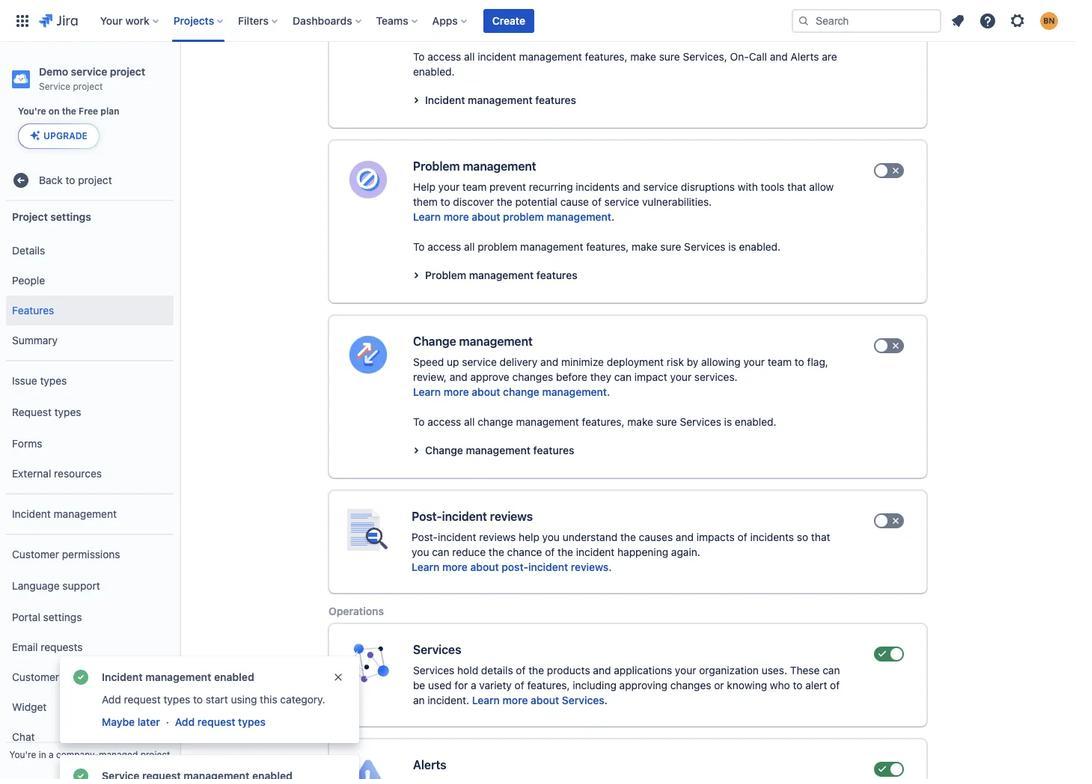 Task type: locate. For each thing, give the bounding box(es) containing it.
3 to from the top
[[413, 415, 425, 428]]

service right demo
[[71, 65, 107, 78]]

an down 'be'
[[413, 694, 425, 706]]

1 vertical spatial details collapsed image
[[407, 266, 425, 284]]

more inside change management speed up service delivery and minimize deployment risk by allowing your team to flag, review, and approve changes before they can impact your services. learn more about change management.
[[444, 385, 469, 398]]

they down 'minimize'
[[590, 370, 611, 383]]

incident
[[425, 94, 465, 106], [12, 507, 51, 520], [102, 671, 143, 683]]

0 vertical spatial add
[[102, 693, 121, 706]]

2 vertical spatial enabled.
[[735, 415, 776, 428]]

you're down chat
[[9, 749, 36, 760]]

0 vertical spatial all
[[464, 50, 475, 63]]

features, down cause
[[586, 240, 629, 253]]

vulnerabilities.
[[540, 20, 610, 33], [642, 195, 712, 208]]

problem
[[413, 159, 460, 173], [425, 269, 466, 281]]

dismiss image
[[332, 671, 344, 683]]

1 vertical spatial they
[[590, 370, 611, 383]]

2 vertical spatial to
[[413, 415, 425, 428]]

they inside change management speed up service delivery and minimize deployment risk by allowing your team to flag, review, and approve changes before they can impact your services. learn more about change management.
[[590, 370, 611, 383]]

1 vertical spatial that
[[811, 531, 830, 543]]

resources
[[54, 467, 102, 479]]

request
[[124, 693, 161, 706], [197, 715, 235, 728]]

search image
[[798, 15, 810, 27]]

incidents right impacts
[[750, 531, 794, 543]]

sure down impact
[[656, 415, 677, 428]]

0 horizontal spatial incident
[[12, 507, 51, 520]]

0 horizontal spatial they
[[590, 370, 611, 383]]

can down deployment
[[614, 370, 632, 383]]

project down later
[[140, 749, 170, 760]]

problem inside problem management help your team prevent recurring incidents and service disruptions with tools that allow them to discover the potential cause of service vulnerabilities. learn more about problem management.
[[413, 159, 460, 173]]

incident for incident management features
[[425, 94, 465, 106]]

0 vertical spatial problem
[[413, 159, 460, 173]]

of right impacts
[[738, 531, 747, 543]]

you left the reduce
[[412, 546, 429, 558]]

incidents up cause
[[576, 180, 620, 193]]

customer up language at bottom left
[[12, 548, 59, 560]]

features, inside services services hold details of the products and applications your organization uses. these can be used for a variety of features, including approving changes or knowing who to alert of an incident.
[[527, 679, 570, 691]]

change for change management speed up service delivery and minimize deployment risk by allowing your team to flag, review, and approve changes before they can impact your services. learn more about change management.
[[413, 335, 456, 348]]

your
[[448, 5, 470, 18], [438, 180, 460, 193], [743, 355, 765, 368], [670, 370, 692, 383], [675, 664, 696, 676]]

to for problem
[[413, 240, 425, 253]]

add for add request types
[[175, 715, 195, 728]]

1 vertical spatial change
[[478, 415, 513, 428]]

by
[[687, 355, 698, 368]]

and inside "to access all incident management features, make sure services, on-call and alerts are enabled."
[[770, 50, 788, 63]]

incident inside button
[[425, 94, 465, 106]]

about down the reduce
[[470, 560, 499, 573]]

that inside problem management help your team prevent recurring incidents and service disruptions with tools that allow them to discover the potential cause of service vulnerabilities. learn more about problem management.
[[787, 180, 806, 193]]

1 vertical spatial sure
[[660, 240, 681, 253]]

1 vertical spatial customer
[[12, 670, 59, 683]]

enabled. down services.
[[735, 415, 776, 428]]

access
[[427, 50, 461, 63], [427, 240, 461, 253], [427, 415, 461, 428]]

1 access from the top
[[427, 50, 461, 63]]

enabled. for change management
[[735, 415, 776, 428]]

success image
[[72, 668, 90, 686], [72, 767, 90, 779]]

be
[[413, 679, 425, 691]]

details collapsed image
[[407, 91, 425, 109], [407, 266, 425, 284]]

incident down external
[[12, 507, 51, 520]]

0 horizontal spatial you
[[412, 546, 429, 558]]

more down up
[[444, 385, 469, 398]]

management for change management features
[[466, 444, 531, 456]]

the
[[62, 106, 76, 117], [497, 195, 512, 208], [620, 531, 636, 543], [489, 546, 504, 558], [558, 546, 573, 558], [528, 664, 544, 676]]

0 vertical spatial access
[[427, 50, 461, 63]]

email
[[12, 640, 38, 653]]

more down discover
[[444, 210, 469, 223]]

service right cause
[[604, 195, 639, 208]]

change management features
[[425, 444, 574, 456]]

change up speed
[[413, 335, 456, 348]]

the down prevent at the left
[[497, 195, 512, 208]]

2 access from the top
[[427, 240, 461, 253]]

1 vertical spatial make
[[632, 240, 657, 253]]

0 vertical spatial make
[[630, 50, 656, 63]]

email requests link
[[6, 632, 174, 662]]

3 group from the top
[[6, 534, 174, 779]]

the up happening
[[620, 531, 636, 543]]

learn inside change management speed up service delivery and minimize deployment risk by allowing your team to flag, review, and approve changes before they can impact your services. learn more about change management.
[[413, 385, 441, 398]]

0 vertical spatial customer
[[12, 548, 59, 560]]

types inside "request types" 'link'
[[54, 405, 81, 418]]

dashboards button
[[288, 9, 367, 33]]

incident inside "to access all incident management features, make sure services, on-call and alerts are enabled."
[[478, 50, 516, 63]]

1 vertical spatial alerts
[[413, 758, 447, 772]]

to right them
[[441, 195, 450, 208]]

alerts down incident. at the left of the page
[[413, 758, 447, 772]]

0 vertical spatial change
[[413, 335, 456, 348]]

change up change management features on the bottom of the page
[[478, 415, 513, 428]]

1 horizontal spatial vulnerabilities.
[[642, 195, 712, 208]]

tools
[[761, 180, 784, 193]]

and up "including"
[[593, 664, 611, 676]]

access down "review,"
[[427, 415, 461, 428]]

service
[[39, 81, 70, 92]]

that inside post-incident reviews post-incident reviews help you understand the causes and impacts of incidents so that you can reduce the chance of the incident happening again. learn more about post-incident reviews.
[[811, 531, 830, 543]]

request up later
[[124, 693, 161, 706]]

agents
[[473, 5, 505, 18]]

enabled. down with
[[739, 240, 781, 253]]

can inside 'enable your agents to respond fast when an incident occurs so they can restore disrupted services and fix vulnerabilities.'
[[743, 5, 760, 18]]

sidebar navigation image
[[163, 60, 196, 90]]

appswitcher icon image
[[13, 12, 31, 30]]

about inside button
[[672, 20, 700, 33]]

access for problem
[[427, 240, 461, 253]]

team inside problem management help your team prevent recurring incidents and service disruptions with tools that allow them to discover the potential cause of service vulnerabilities. learn more about problem management.
[[462, 180, 487, 193]]

category.
[[280, 693, 325, 706]]

to inside services services hold details of the products and applications your organization uses. these can be used for a variety of features, including approving changes or knowing who to alert of an incident.
[[793, 679, 803, 691]]

1 to from the top
[[413, 50, 425, 63]]

when
[[584, 5, 610, 18]]

details collapsed image
[[407, 442, 425, 459]]

add request types button
[[173, 713, 267, 731]]

features
[[535, 94, 576, 106], [536, 269, 577, 281], [533, 444, 574, 456]]

language support
[[12, 579, 100, 592]]

your up disrupted at the top of the page
[[448, 5, 470, 18]]

management for change management speed up service delivery and minimize deployment risk by allowing your team to flag, review, and approve changes before they can impact your services. learn more about change management.
[[459, 335, 533, 348]]

you're left 'on'
[[18, 106, 46, 117]]

can left restore
[[743, 5, 760, 18]]

success image down company-
[[72, 767, 90, 779]]

0 vertical spatial incidents
[[576, 180, 620, 193]]

success image down email requests link
[[72, 668, 90, 686]]

1 vertical spatial post-
[[412, 531, 438, 543]]

management. down before
[[542, 385, 610, 398]]

make for change management
[[627, 415, 653, 428]]

1 vertical spatial settings
[[43, 610, 82, 623]]

problem inside problem management features button
[[425, 269, 466, 281]]

help
[[519, 531, 539, 543]]

features inside problem management features button
[[536, 269, 577, 281]]

0 vertical spatial problem
[[503, 210, 544, 223]]

1 group from the top
[[6, 231, 174, 360]]

add request types to start using this category.
[[102, 693, 325, 706]]

make
[[630, 50, 656, 63], [632, 240, 657, 253], [627, 415, 653, 428]]

1 horizontal spatial a
[[471, 679, 476, 691]]

to inside 'enable your agents to respond fast when an incident occurs so they can restore disrupted services and fix vulnerabilities.'
[[508, 5, 518, 18]]

management. down cause
[[547, 210, 615, 223]]

permissions
[[62, 548, 120, 560]]

0 vertical spatial changes
[[512, 370, 553, 383]]

2 vertical spatial access
[[427, 415, 461, 428]]

2 vertical spatial make
[[627, 415, 653, 428]]

0 vertical spatial details collapsed image
[[407, 91, 425, 109]]

approving
[[619, 679, 667, 691]]

1 vertical spatial management.
[[547, 210, 615, 223]]

of right cause
[[592, 195, 602, 208]]

project right the back
[[78, 173, 112, 186]]

0 horizontal spatial vulnerabilities.
[[540, 20, 610, 33]]

change down delivery
[[503, 385, 539, 398]]

make down 'enable your agents to respond fast when an incident occurs so they can restore disrupted services and fix vulnerabilities.'
[[630, 50, 656, 63]]

of right variety
[[515, 679, 524, 691]]

1 vertical spatial features
[[536, 269, 577, 281]]

0 vertical spatial a
[[471, 679, 476, 691]]

incident for incident management enabled
[[102, 671, 143, 683]]

reviews up chance
[[479, 531, 516, 543]]

is for change management
[[724, 415, 732, 428]]

all
[[464, 50, 475, 63], [464, 240, 475, 253], [464, 415, 475, 428]]

summary link
[[6, 326, 174, 356]]

2 horizontal spatial incident
[[425, 94, 465, 106]]

features, down 'enable your agents to respond fast when an incident occurs so they can restore disrupted services and fix vulnerabilities.'
[[585, 50, 628, 63]]

1 success image from the top
[[72, 668, 90, 686]]

these
[[790, 664, 820, 676]]

3 all from the top
[[464, 415, 475, 428]]

to inside problem management help your team prevent recurring incidents and service disruptions with tools that allow them to discover the potential cause of service vulnerabilities. learn more about problem management.
[[441, 195, 450, 208]]

your work button
[[96, 9, 164, 33]]

2 post- from the top
[[412, 531, 438, 543]]

management for problem management features
[[469, 269, 534, 281]]

can inside services services hold details of the products and applications your organization uses. these can be used for a variety of features, including approving changes or knowing who to alert of an incident.
[[823, 664, 840, 676]]

problem
[[503, 210, 544, 223], [478, 240, 517, 253]]

1 vertical spatial access
[[427, 240, 461, 253]]

0 vertical spatial features
[[535, 94, 576, 106]]

chat link
[[6, 722, 174, 752]]

0 vertical spatial settings
[[50, 210, 91, 223]]

all down services
[[464, 50, 475, 63]]

0 horizontal spatial request
[[124, 693, 161, 706]]

features, inside "to access all incident management features, make sure services, on-call and alerts are enabled."
[[585, 50, 628, 63]]

2 vertical spatial incident
[[102, 671, 143, 683]]

types down using
[[238, 715, 266, 728]]

0 vertical spatial team
[[462, 180, 487, 193]]

of right alert
[[830, 679, 840, 691]]

incident down email requests link
[[102, 671, 143, 683]]

group
[[6, 231, 174, 360], [6, 360, 174, 493], [6, 534, 174, 779]]

2 to from the top
[[413, 240, 425, 253]]

customer notifications link
[[6, 662, 174, 692]]

group containing customer permissions
[[6, 534, 174, 779]]

people link
[[6, 266, 174, 296]]

0 vertical spatial they
[[719, 5, 740, 18]]

to down them
[[413, 240, 425, 253]]

1 horizontal spatial incidents
[[750, 531, 794, 543]]

1 horizontal spatial changes
[[670, 679, 711, 691]]

of
[[592, 195, 602, 208], [738, 531, 747, 543], [545, 546, 555, 558], [516, 664, 526, 676], [515, 679, 524, 691], [830, 679, 840, 691]]

deployment
[[607, 355, 664, 368]]

sure for problem management
[[660, 240, 681, 253]]

add inside button
[[175, 715, 195, 728]]

language support link
[[6, 570, 174, 603]]

features, down before
[[582, 415, 625, 428]]

problem inside problem management help your team prevent recurring incidents and service disruptions with tools that allow them to discover the potential cause of service vulnerabilities. learn more about problem management.
[[503, 210, 544, 223]]

1 vertical spatial vulnerabilities.
[[642, 195, 712, 208]]

you're for you're in a company-managed project
[[9, 749, 36, 760]]

management inside change management speed up service delivery and minimize deployment risk by allowing your team to flag, review, and approve changes before they can impact your services. learn more about change management.
[[459, 335, 533, 348]]

0 vertical spatial that
[[787, 180, 806, 193]]

1 vertical spatial a
[[49, 749, 54, 760]]

to down disrupted at the top of the page
[[413, 50, 425, 63]]

1 horizontal spatial team
[[768, 355, 792, 368]]

0 horizontal spatial incidents
[[576, 180, 620, 193]]

incident inside button
[[703, 20, 743, 33]]

request inside add request types button
[[197, 715, 235, 728]]

1 horizontal spatial you
[[542, 531, 560, 543]]

you right help
[[542, 531, 560, 543]]

0 vertical spatial alerts
[[791, 50, 819, 63]]

0 horizontal spatial a
[[49, 749, 54, 760]]

0 vertical spatial change
[[503, 385, 539, 398]]

alerts left 'are'
[[791, 50, 819, 63]]

0 vertical spatial is
[[728, 240, 736, 253]]

1 horizontal spatial so
[[797, 531, 808, 543]]

0 vertical spatial sure
[[659, 50, 680, 63]]

1 horizontal spatial incident
[[102, 671, 143, 683]]

problem management help your team prevent recurring incidents and service disruptions with tools that allow them to discover the potential cause of service vulnerabilities. learn more about problem management.
[[413, 159, 834, 223]]

support
[[62, 579, 100, 592]]

that
[[787, 180, 806, 193], [811, 531, 830, 543]]

call
[[749, 50, 767, 63]]

add right later
[[175, 715, 195, 728]]

1 all from the top
[[464, 50, 475, 63]]

3 access from the top
[[427, 415, 461, 428]]

features, for change
[[582, 415, 625, 428]]

1 customer from the top
[[12, 548, 59, 560]]

management. down restore
[[745, 20, 813, 33]]

in
[[39, 749, 46, 760]]

service up approve
[[462, 355, 497, 368]]

to left flag,
[[795, 355, 804, 368]]

2 vertical spatial management.
[[542, 385, 610, 398]]

management inside button
[[469, 269, 534, 281]]

sure down disruptions
[[660, 240, 681, 253]]

Search field
[[792, 9, 941, 33]]

vulnerabilities. inside 'enable your agents to respond fast when an incident occurs so they can restore disrupted services and fix vulnerabilities.'
[[540, 20, 610, 33]]

so inside post-incident reviews post-incident reviews help you understand the causes and impacts of incidents so that you can reduce the chance of the incident happening again. learn more about post-incident reviews.
[[797, 531, 808, 543]]

make inside "to access all incident management features, make sure services, on-call and alerts are enabled."
[[630, 50, 656, 63]]

1 vertical spatial problem
[[425, 269, 466, 281]]

0 vertical spatial so
[[705, 5, 716, 18]]

about inside post-incident reviews post-incident reviews help you understand the causes and impacts of incidents so that you can reduce the chance of the incident happening again. learn more about post-incident reviews.
[[470, 560, 499, 573]]

make down problem management help your team prevent recurring incidents and service disruptions with tools that allow them to discover the potential cause of service vulnerabilities. learn more about problem management.
[[632, 240, 657, 253]]

and inside 'enable your agents to respond fast when an incident occurs so they can restore disrupted services and fix vulnerabilities.'
[[505, 20, 523, 33]]

1 horizontal spatial that
[[811, 531, 830, 543]]

1 vertical spatial enabled.
[[739, 240, 781, 253]]

operations
[[329, 605, 384, 617]]

they up "learn more about incident management."
[[719, 5, 740, 18]]

settings image
[[1009, 12, 1027, 30]]

maybe later button
[[100, 713, 161, 731]]

service
[[71, 65, 107, 78], [643, 180, 678, 193], [604, 195, 639, 208], [462, 355, 497, 368]]

incidents inside problem management help your team prevent recurring incidents and service disruptions with tools that allow them to discover the potential cause of service vulnerabilities. learn more about problem management.
[[576, 180, 620, 193]]

management inside problem management help your team prevent recurring incidents and service disruptions with tools that allow them to discover the potential cause of service vulnerabilities. learn more about problem management.
[[463, 159, 536, 173]]

0 vertical spatial an
[[613, 5, 625, 18]]

add
[[102, 693, 121, 706], [175, 715, 195, 728]]

your inside problem management help your team prevent recurring incidents and service disruptions with tools that allow them to discover the potential cause of service vulnerabilities. learn more about problem management.
[[438, 180, 460, 193]]

features inside change management features button
[[533, 444, 574, 456]]

features, up learn more about services .
[[527, 679, 570, 691]]

a right for on the left bottom
[[471, 679, 476, 691]]

external
[[12, 467, 51, 479]]

an right when
[[613, 5, 625, 18]]

2 details collapsed image from the top
[[407, 266, 425, 284]]

enabled. inside "to access all incident management features, make sure services, on-call and alerts are enabled."
[[413, 65, 455, 78]]

you're for you're on the free plan
[[18, 106, 46, 117]]

0 vertical spatial incident
[[425, 94, 465, 106]]

is
[[728, 240, 736, 253], [724, 415, 732, 428]]

customer for customer notifications
[[12, 670, 59, 683]]

your right applications
[[675, 664, 696, 676]]

0 vertical spatial success image
[[72, 668, 90, 686]]

changes inside change management speed up service delivery and minimize deployment risk by allowing your team to flag, review, and approve changes before they can impact your services. learn more about change management.
[[512, 370, 553, 383]]

settings
[[50, 210, 91, 223], [43, 610, 82, 623]]

types
[[40, 374, 67, 387], [54, 405, 81, 418], [163, 693, 190, 706], [238, 715, 266, 728]]

reduce
[[452, 546, 486, 558]]

1 vertical spatial success image
[[72, 767, 90, 779]]

0 horizontal spatial add
[[102, 693, 121, 706]]

1 details collapsed image from the top
[[407, 91, 425, 109]]

features,
[[585, 50, 628, 63], [586, 240, 629, 253], [582, 415, 625, 428], [527, 679, 570, 691]]

you
[[542, 531, 560, 543], [412, 546, 429, 558]]

features for change management
[[533, 444, 574, 456]]

sure left services,
[[659, 50, 680, 63]]

1 vertical spatial request
[[197, 715, 235, 728]]

0 vertical spatial post-
[[412, 510, 442, 523]]

1 horizontal spatial they
[[719, 5, 740, 18]]

0 vertical spatial you're
[[18, 106, 46, 117]]

2 group from the top
[[6, 360, 174, 493]]

2 vertical spatial sure
[[656, 415, 677, 428]]

team left flag,
[[768, 355, 792, 368]]

incident inside 'enable your agents to respond fast when an incident occurs so they can restore disrupted services and fix vulnerabilities.'
[[628, 5, 666, 18]]

dashboards
[[293, 14, 352, 27]]

types inside add request types button
[[238, 715, 266, 728]]

enabled.
[[413, 65, 455, 78], [739, 240, 781, 253], [735, 415, 776, 428]]

2 success image from the top
[[72, 767, 90, 779]]

2 all from the top
[[464, 240, 475, 253]]

change inside change management speed up service delivery and minimize deployment risk by allowing your team to flag, review, and approve changes before they can impact your services. learn more about change management.
[[503, 385, 539, 398]]

is down disruptions
[[728, 240, 736, 253]]

1 horizontal spatial add
[[175, 715, 195, 728]]

sure for change management
[[656, 415, 677, 428]]

and inside post-incident reviews post-incident reviews help you understand the causes and impacts of incidents so that you can reduce the chance of the incident happening again. learn more about post-incident reviews.
[[676, 531, 694, 543]]

1 horizontal spatial request
[[197, 715, 235, 728]]

learn more about post-incident reviews. button
[[412, 560, 612, 575]]

up
[[447, 355, 459, 368]]

types inside issue types link
[[40, 374, 67, 387]]

settings for project settings
[[50, 210, 91, 223]]

types right request
[[54, 405, 81, 418]]

1 post- from the top
[[412, 510, 442, 523]]

respond
[[521, 5, 560, 18]]

and up to access all problem management features, make sure services is enabled.
[[622, 180, 640, 193]]

1 vertical spatial change
[[425, 444, 463, 456]]

1 horizontal spatial alerts
[[791, 50, 819, 63]]

to
[[413, 50, 425, 63], [413, 240, 425, 253], [413, 415, 425, 428]]

to left start
[[193, 693, 203, 706]]

back to project
[[39, 173, 112, 186]]

1 vertical spatial team
[[768, 355, 792, 368]]

services,
[[683, 50, 727, 63]]

1 vertical spatial is
[[724, 415, 732, 428]]

filters button
[[234, 9, 284, 33]]

more up "to access all incident management features, make sure services, on-call and alerts are enabled."
[[643, 20, 669, 33]]

request down start
[[197, 715, 235, 728]]

service left disruptions
[[643, 180, 678, 193]]

to down 'these'
[[793, 679, 803, 691]]

details collapsed image for problem management features
[[407, 266, 425, 284]]

change inside change management speed up service delivery and minimize deployment risk by allowing your team to flag, review, and approve changes before they can impact your services. learn more about change management.
[[413, 335, 456, 348]]

incident management features button
[[407, 91, 576, 109]]

the up learn more about services .
[[528, 664, 544, 676]]

forms link
[[6, 429, 174, 459]]

change
[[413, 335, 456, 348], [425, 444, 463, 456]]

0 vertical spatial to
[[413, 50, 425, 63]]

are
[[822, 50, 837, 63]]

0 vertical spatial request
[[124, 693, 161, 706]]

you're
[[18, 106, 46, 117], [9, 749, 36, 760]]

settings down back to project
[[50, 210, 91, 223]]

learn inside button
[[613, 20, 641, 33]]

access inside "to access all incident management features, make sure services, on-call and alerts are enabled."
[[427, 50, 461, 63]]

all up change management features button
[[464, 415, 475, 428]]

on
[[49, 106, 60, 117]]

change inside button
[[425, 444, 463, 456]]

problem up problem management features
[[478, 240, 517, 253]]

details collapsed image for incident management features
[[407, 91, 425, 109]]

banner containing your work
[[0, 0, 1076, 42]]

all up problem management features button
[[464, 240, 475, 253]]

customer inside 'link'
[[12, 548, 59, 560]]

learn more about services button
[[472, 693, 605, 708]]

1 vertical spatial incidents
[[750, 531, 794, 543]]

causes
[[639, 531, 673, 543]]

0 vertical spatial enabled.
[[413, 65, 455, 78]]

management for incident management
[[54, 507, 117, 520]]

sure inside "to access all incident management features, make sure services, on-call and alerts are enabled."
[[659, 50, 680, 63]]

0 horizontal spatial changes
[[512, 370, 553, 383]]

widget link
[[6, 692, 174, 722]]

them
[[413, 195, 438, 208]]

project
[[12, 210, 48, 223]]

features inside incident management features button
[[535, 94, 576, 106]]

0 horizontal spatial team
[[462, 180, 487, 193]]

incidents
[[576, 180, 620, 193], [750, 531, 794, 543]]

banner
[[0, 0, 1076, 42]]

make down impact
[[627, 415, 653, 428]]

changes left or
[[670, 679, 711, 691]]

incident down disrupted at the top of the page
[[425, 94, 465, 106]]

can up alert
[[823, 664, 840, 676]]

and up before
[[540, 355, 558, 368]]

of right chance
[[545, 546, 555, 558]]

1 vertical spatial you're
[[9, 749, 36, 760]]

incident management link
[[6, 499, 174, 529]]

add up maybe
[[102, 693, 121, 706]]

2 vertical spatial all
[[464, 415, 475, 428]]

types right issue
[[40, 374, 67, 387]]

more
[[643, 20, 669, 33], [444, 210, 469, 223], [444, 385, 469, 398], [442, 560, 468, 573], [503, 694, 528, 706]]

and left "fix"
[[505, 20, 523, 33]]

about down approve
[[472, 385, 500, 398]]

0 horizontal spatial that
[[787, 180, 806, 193]]

1 vertical spatial all
[[464, 240, 475, 253]]

of right details
[[516, 664, 526, 676]]

1 vertical spatial so
[[797, 531, 808, 543]]

problem for problem management features
[[425, 269, 466, 281]]

access down disrupted at the top of the page
[[427, 50, 461, 63]]

2 vertical spatial features
[[533, 444, 574, 456]]

0 horizontal spatial an
[[413, 694, 425, 706]]

1 vertical spatial add
[[175, 715, 195, 728]]

2 customer from the top
[[12, 670, 59, 683]]

jira image
[[39, 12, 78, 30], [39, 12, 78, 30]]

0 vertical spatial vulnerabilities.
[[540, 20, 610, 33]]

access for change
[[427, 415, 461, 428]]

changes down delivery
[[512, 370, 553, 383]]

of inside problem management help your team prevent recurring incidents and service disruptions with tools that allow them to discover the potential cause of service vulnerabilities. learn more about problem management.
[[592, 195, 602, 208]]

0 horizontal spatial so
[[705, 5, 716, 18]]



Task type: vqa. For each thing, say whether or not it's contained in the screenshot.
Group
yes



Task type: describe. For each thing, give the bounding box(es) containing it.
add request types
[[175, 715, 266, 728]]

demo service project service project
[[39, 65, 145, 92]]

the inside services services hold details of the products and applications your organization uses. these can be used for a variety of features, including approving changes or knowing who to alert of an incident.
[[528, 664, 544, 676]]

summary
[[12, 334, 58, 346]]

features for problem management
[[536, 269, 577, 281]]

project up free
[[73, 81, 103, 92]]

maybe later
[[102, 715, 160, 728]]

back
[[39, 173, 63, 186]]

add for add request types to start using this category.
[[102, 693, 121, 706]]

features
[[12, 304, 54, 316]]

impacts
[[696, 531, 735, 543]]

.
[[605, 694, 608, 706]]

cause
[[560, 195, 589, 208]]

the up learn more about post-incident reviews. button
[[489, 546, 504, 558]]

forms
[[12, 437, 42, 450]]

variety
[[479, 679, 512, 691]]

later
[[138, 715, 160, 728]]

request for add request types to start using this category.
[[124, 693, 161, 706]]

learn more about incident management. button
[[613, 19, 813, 34]]

before
[[556, 370, 587, 383]]

to inside change management speed up service delivery and minimize deployment risk by allowing your team to flag, review, and approve changes before they can impact your services. learn more about change management.
[[795, 355, 804, 368]]

flag,
[[807, 355, 828, 368]]

who
[[770, 679, 790, 691]]

your down risk
[[670, 370, 692, 383]]

the down 'understand'
[[558, 546, 573, 558]]

help image
[[979, 12, 997, 30]]

external resources
[[12, 467, 102, 479]]

more inside problem management help your team prevent recurring incidents and service disruptions with tools that allow them to discover the potential cause of service vulnerabilities. learn more about problem management.
[[444, 210, 469, 223]]

management for problem management help your team prevent recurring incidents and service disruptions with tools that allow them to discover the potential cause of service vulnerabilities. learn more about problem management.
[[463, 159, 536, 173]]

project up plan
[[110, 65, 145, 78]]

with
[[738, 180, 758, 193]]

the right 'on'
[[62, 106, 76, 117]]

management. inside problem management help your team prevent recurring incidents and service disruptions with tools that allow them to discover the potential cause of service vulnerabilities. learn more about problem management.
[[547, 210, 615, 223]]

more inside button
[[643, 20, 669, 33]]

back to project link
[[6, 165, 174, 195]]

and down up
[[450, 370, 468, 383]]

potential
[[515, 195, 557, 208]]

the inside problem management help your team prevent recurring incidents and service disruptions with tools that allow them to discover the potential cause of service vulnerabilities. learn more about problem management.
[[497, 195, 512, 208]]

settings for portal settings
[[43, 610, 82, 623]]

including
[[573, 679, 617, 691]]

request types link
[[6, 396, 174, 429]]

about inside change management speed up service delivery and minimize deployment risk by allowing your team to flag, review, and approve changes before they can impact your services. learn more about change management.
[[472, 385, 500, 398]]

using
[[231, 693, 257, 706]]

management for incident management features
[[468, 94, 533, 106]]

incident management
[[12, 507, 117, 520]]

0 vertical spatial reviews
[[490, 510, 533, 523]]

prevent
[[489, 180, 526, 193]]

management. inside button
[[745, 20, 813, 33]]

issue types link
[[6, 366, 174, 396]]

incident management features
[[425, 94, 576, 106]]

upgrade
[[43, 130, 87, 142]]

incidents inside post-incident reviews post-incident reviews help you understand the causes and impacts of incidents so that you can reduce the chance of the incident happening again. learn more about post-incident reviews.
[[750, 531, 794, 543]]

group containing details
[[6, 231, 174, 360]]

more inside post-incident reviews post-incident reviews help you understand the causes and impacts of incidents so that you can reduce the chance of the incident happening again. learn more about post-incident reviews.
[[442, 560, 468, 573]]

incident for incident management
[[12, 507, 51, 520]]

make for problem management
[[632, 240, 657, 253]]

1 vertical spatial reviews
[[479, 531, 516, 543]]

management inside "to access all incident management features, make sure services, on-call and alerts are enabled."
[[519, 50, 582, 63]]

learn more about change management. button
[[413, 385, 610, 400]]

approve
[[470, 370, 509, 383]]

group containing issue types
[[6, 360, 174, 493]]

allow
[[809, 180, 834, 193]]

all inside "to access all incident management features, make sure services, on-call and alerts are enabled."
[[464, 50, 475, 63]]

enabled. for problem management
[[739, 240, 781, 253]]

vulnerabilities. inside problem management help your team prevent recurring incidents and service disruptions with tools that allow them to discover the potential cause of service vulnerabilities. learn more about problem management.
[[642, 195, 712, 208]]

your right allowing
[[743, 355, 765, 368]]

change management features button
[[407, 442, 574, 459]]

on-
[[730, 50, 749, 63]]

to inside "to access all incident management features, make sure services, on-call and alerts are enabled."
[[413, 50, 425, 63]]

demo
[[39, 65, 68, 78]]

to access all incident management features, make sure services, on-call and alerts are enabled.
[[413, 50, 837, 78]]

features, for problem
[[586, 240, 629, 253]]

portal
[[12, 610, 40, 623]]

you're in a company-managed project
[[9, 749, 170, 760]]

an inside 'enable your agents to respond fast when an incident occurs so they can restore disrupted services and fix vulnerabilities.'
[[613, 5, 625, 18]]

notifications
[[62, 670, 121, 683]]

all for change
[[464, 415, 475, 428]]

problem for problem management help your team prevent recurring incidents and service disruptions with tools that allow them to discover the potential cause of service vulnerabilities. learn more about problem management.
[[413, 159, 460, 173]]

widget
[[12, 700, 47, 713]]

external resources link
[[6, 459, 174, 489]]

or
[[714, 679, 724, 691]]

post-incident reviews post-incident reviews help you understand the causes and impacts of incidents so that you can reduce the chance of the incident happening again. learn more about post-incident reviews.
[[412, 510, 830, 573]]

customer permissions
[[12, 548, 120, 560]]

0 horizontal spatial alerts
[[413, 758, 447, 772]]

they inside 'enable your agents to respond fast when an incident occurs so they can restore disrupted services and fix vulnerabilities.'
[[719, 5, 740, 18]]

service inside demo service project service project
[[71, 65, 107, 78]]

to for change
[[413, 415, 425, 428]]

plan
[[101, 106, 119, 117]]

0 vertical spatial you
[[542, 531, 560, 543]]

disruptions
[[681, 180, 735, 193]]

enabled
[[214, 671, 254, 683]]

learn more about incident management.
[[613, 20, 813, 33]]

change for change management features
[[425, 444, 463, 456]]

applications
[[614, 664, 672, 676]]

customer for customer permissions
[[12, 548, 59, 560]]

enable
[[413, 5, 446, 18]]

and inside services services hold details of the products and applications your organization uses. these can be used for a variety of features, including approving changes or knowing who to alert of an incident.
[[593, 664, 611, 676]]

1 vertical spatial problem
[[478, 240, 517, 253]]

maybe
[[102, 715, 135, 728]]

people
[[12, 274, 45, 286]]

notifications image
[[949, 12, 967, 30]]

services
[[462, 20, 502, 33]]

can inside post-incident reviews post-incident reviews help you understand the causes and impacts of incidents so that you can reduce the chance of the incident happening again. learn more about post-incident reviews.
[[432, 546, 449, 558]]

recurring
[[529, 180, 573, 193]]

management. inside change management speed up service delivery and minimize deployment risk by allowing your team to flag, review, and approve changes before they can impact your services. learn more about change management.
[[542, 385, 610, 398]]

1 vertical spatial you
[[412, 546, 429, 558]]

features, for incident
[[585, 50, 628, 63]]

fix
[[526, 20, 537, 33]]

teams
[[376, 14, 408, 27]]

customer notifications
[[12, 670, 121, 683]]

incident management enabled
[[102, 671, 254, 683]]

speed
[[413, 355, 444, 368]]

to access all problem management features, make sure services is enabled.
[[413, 240, 781, 253]]

about down products
[[531, 694, 559, 706]]

start
[[206, 693, 228, 706]]

again.
[[671, 546, 700, 558]]

your work
[[100, 14, 149, 27]]

learn inside post-incident reviews post-incident reviews help you understand the causes and impacts of incidents so that you can reduce the chance of the incident happening again. learn more about post-incident reviews.
[[412, 560, 440, 573]]

filters
[[238, 14, 269, 27]]

impact
[[634, 370, 667, 383]]

used
[[428, 679, 452, 691]]

details link
[[6, 236, 174, 266]]

apps button
[[428, 9, 473, 33]]

company-
[[56, 749, 99, 760]]

request for add request types
[[197, 715, 235, 728]]

problem management features
[[425, 269, 577, 281]]

work
[[125, 14, 149, 27]]

your inside services services hold details of the products and applications your organization uses. these can be used for a variety of features, including approving changes or knowing who to alert of an incident.
[[675, 664, 696, 676]]

hold
[[457, 664, 478, 676]]

types down incident management enabled
[[163, 693, 190, 706]]

details
[[481, 664, 513, 676]]

can inside change management speed up service delivery and minimize deployment risk by allowing your team to flag, review, and approve changes before they can impact your services. learn more about change management.
[[614, 370, 632, 383]]

your profile and settings image
[[1040, 12, 1058, 30]]

so inside 'enable your agents to respond fast when an incident occurs so they can restore disrupted services and fix vulnerabilities.'
[[705, 5, 716, 18]]

about inside problem management help your team prevent recurring incidents and service disruptions with tools that allow them to discover the potential cause of service vulnerabilities. learn more about problem management.
[[472, 210, 500, 223]]

disrupted
[[413, 20, 459, 33]]

more down variety
[[503, 694, 528, 706]]

issue types
[[12, 374, 67, 387]]

project settings
[[12, 210, 91, 223]]

changes inside services services hold details of the products and applications your organization uses. these can be used for a variety of features, including approving changes or knowing who to alert of an incident.
[[670, 679, 711, 691]]

a inside services services hold details of the products and applications your organization uses. these can be used for a variety of features, including approving changes or knowing who to alert of an incident.
[[471, 679, 476, 691]]

team inside change management speed up service delivery and minimize deployment risk by allowing your team to flag, review, and approve changes before they can impact your services. learn more about change management.
[[768, 355, 792, 368]]

and inside problem management help your team prevent recurring incidents and service disruptions with tools that allow them to discover the potential cause of service vulnerabilities. learn more about problem management.
[[622, 180, 640, 193]]

to right the back
[[66, 173, 75, 186]]

details
[[12, 244, 45, 256]]

all for problem
[[464, 240, 475, 253]]

restore
[[763, 5, 797, 18]]

managed
[[99, 749, 138, 760]]

problem management features button
[[407, 266, 577, 284]]

help
[[413, 180, 435, 193]]

is for problem management
[[728, 240, 736, 253]]

learn more about problem management. button
[[413, 210, 615, 224]]

an inside services services hold details of the products and applications your organization uses. these can be used for a variety of features, including approving changes or knowing who to alert of an incident.
[[413, 694, 425, 706]]

learn inside problem management help your team prevent recurring incidents and service disruptions with tools that allow them to discover the potential cause of service vulnerabilities. learn more about problem management.
[[413, 210, 441, 223]]

you're on the free plan
[[18, 106, 119, 117]]

language
[[12, 579, 60, 592]]

service inside change management speed up service delivery and minimize deployment risk by allowing your team to flag, review, and approve changes before they can impact your services. learn more about change management.
[[462, 355, 497, 368]]

your inside 'enable your agents to respond fast when an incident occurs so they can restore disrupted services and fix vulnerabilities.'
[[448, 5, 470, 18]]

projects button
[[169, 9, 229, 33]]

primary element
[[9, 0, 792, 42]]

alerts inside "to access all incident management features, make sure services, on-call and alerts are enabled."
[[791, 50, 819, 63]]

portal settings link
[[6, 603, 174, 632]]

management for incident management enabled
[[145, 671, 211, 683]]

create button
[[483, 9, 534, 33]]



